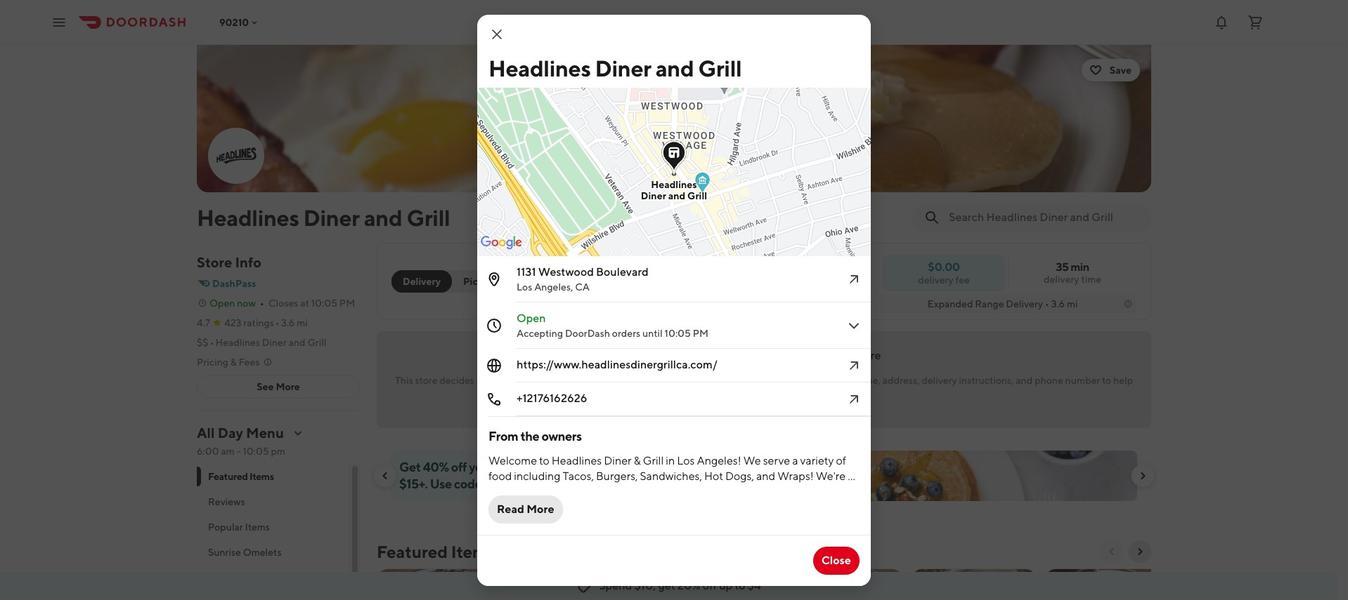 Task type: locate. For each thing, give the bounding box(es) containing it.
0 vertical spatial mi
[[1067, 299, 1078, 310]]

online
[[548, 501, 579, 514]]

1 horizontal spatial featured
[[377, 543, 448, 562]]

open for open accepting doordash orders until 10:05 pm
[[517, 312, 546, 325]]

& left fees at the bottom of the page
[[230, 357, 237, 368]]

south
[[528, 485, 557, 499]]

angeles,
[[534, 282, 573, 293]]

westwood inside 1131 westwood boulevard los angeles, ca
[[538, 265, 594, 279]]

on inside welcome to headlines diner & grill in los angeles! we serve a variety of food including tacos, burgers, sandwiches, hot dogs, and wraps! we're located south of the university of california, los angeles on westwood blvd. order online for carryout or delivery!
[[771, 485, 784, 499]]

1 vertical spatial featured
[[377, 543, 448, 562]]

order.
[[641, 375, 666, 387]]

0 horizontal spatial a
[[541, 375, 546, 387]]

house
[[208, 573, 237, 584]]

1 horizontal spatial order
[[557, 276, 585, 287]]

boulevard
[[596, 265, 649, 279]]

off right 20%
[[703, 580, 717, 593]]

• right now
[[260, 298, 264, 309]]

more right see
[[276, 382, 300, 393]]

0 vertical spatial orders
[[612, 328, 640, 339]]

1 horizontal spatial store
[[687, 375, 710, 387]]

0 horizontal spatial &
[[230, 357, 237, 368]]

1 horizontal spatial westwood
[[786, 485, 840, 499]]

pm up the tracking on the bottom right of page
[[693, 328, 709, 339]]

carryout
[[597, 501, 639, 514]]

delivery
[[403, 276, 441, 287], [1006, 299, 1043, 310]]

1 vertical spatial westwood
[[786, 485, 840, 499]]

grill
[[698, 54, 742, 81], [687, 190, 707, 201], [687, 190, 707, 201], [407, 205, 450, 231], [307, 337, 326, 349], [643, 454, 664, 468]]

0 vertical spatial 3.6
[[1051, 299, 1065, 310]]

10:05 for pm
[[243, 446, 269, 458]]

0 vertical spatial may
[[732, 349, 753, 363]]

mi down at
[[297, 318, 308, 329]]

click item image down 'name,'
[[846, 391, 862, 408]]

a up '+12176162626'
[[541, 375, 546, 387]]

powered by google image
[[481, 236, 522, 250]]

your up code
[[469, 460, 494, 475]]

burgers,
[[596, 470, 638, 483]]

1 its from the left
[[484, 375, 495, 387]]

1 horizontal spatial off
[[703, 580, 717, 593]]

grill inside welcome to headlines diner & grill in los angeles! we serve a variety of food including tacos, burgers, sandwiches, hot dogs, and wraps! we're located south of the university of california, los angeles on westwood blvd. order online for carryout or delivery!
[[643, 454, 664, 468]]

your
[[619, 375, 639, 387], [832, 375, 851, 387], [469, 460, 494, 475]]

0 vertical spatial order
[[557, 276, 585, 287]]

0 horizontal spatial your
[[469, 460, 494, 475]]

2 vertical spatial los
[[708, 485, 726, 499]]

read more
[[497, 503, 554, 516]]

0 horizontal spatial pm
[[339, 298, 355, 309]]

1 horizontal spatial or
[[641, 501, 652, 514]]

0 horizontal spatial more
[[276, 382, 300, 393]]

0 horizontal spatial delivery
[[403, 276, 441, 287]]

mi down 35 min delivery time
[[1067, 299, 1078, 310]]

on right $10
[[652, 460, 667, 475]]

2 horizontal spatial los
[[708, 485, 726, 499]]

0 horizontal spatial westwood
[[538, 265, 594, 279]]

sunrise
[[208, 548, 241, 559]]

90210 button
[[219, 17, 260, 28]]

save inside button
[[1110, 65, 1132, 76]]

los inside 1131 westwood boulevard los angeles, ca
[[517, 282, 532, 293]]

0 horizontal spatial featured
[[208, 472, 248, 483]]

the right from
[[520, 429, 539, 444]]

0 vertical spatial &
[[230, 357, 237, 368]]

0 vertical spatial up
[[599, 460, 614, 475]]

0 horizontal spatial orders
[[612, 328, 640, 339]]

1 vertical spatial or
[[641, 501, 652, 514]]

up up the "days"
[[599, 460, 614, 475]]

its up deliver
[[730, 375, 741, 387]]

address,
[[883, 375, 920, 387]]

Item Search search field
[[949, 210, 1140, 226]]

at
[[300, 298, 309, 309]]

1 horizontal spatial pm
[[693, 328, 709, 339]]

from
[[489, 429, 518, 444]]

1 vertical spatial orders
[[669, 460, 704, 475]]

•
[[260, 298, 264, 309], [1045, 299, 1049, 310], [275, 318, 280, 329], [210, 337, 214, 349]]

10:05 inside open accepting doordash orders until 10:05 pm
[[665, 328, 691, 339]]

0 horizontal spatial los
[[517, 282, 532, 293]]

Pickup radio
[[444, 271, 506, 293]]

to inside get 40% off your first 2 orders. save up to $10 on orders $15+.  use code 40deal, valid for 45 days
[[616, 460, 627, 475]]

popular items button
[[197, 515, 349, 541]]

1 vertical spatial 10:05
[[665, 328, 691, 339]]

1 vertical spatial open
[[517, 312, 546, 325]]

1 horizontal spatial mi
[[1067, 299, 1078, 310]]

& inside button
[[230, 357, 237, 368]]

or right the carryout in the bottom of the page
[[641, 501, 652, 514]]

store right the this
[[415, 375, 438, 387]]

valid
[[538, 477, 565, 492]]

los down 1131
[[517, 282, 532, 293]]

off inside get 40% off your first 2 orders. save up to $10 on orders $15+.  use code 40deal, valid for 45 days
[[451, 460, 467, 475]]

use
[[430, 477, 452, 492]]

may inside this store decides if its courier or a dasher delivers your order. the store and its courier may receive your name, address, delivery instructions, and phone number to help deliver to you.
[[776, 375, 795, 387]]

0 horizontal spatial 10:05
[[243, 446, 269, 458]]

0 vertical spatial 10:05
[[311, 298, 337, 309]]

university
[[590, 485, 641, 499]]

delivery inside this store decides if its courier or a dasher delivers your order. the store and its courier may receive your name, address, delivery instructions, and phone number to help deliver to you.
[[922, 375, 957, 387]]

&
[[230, 357, 237, 368], [634, 454, 641, 468]]

423 ratings •
[[224, 318, 280, 329]]

order inside button
[[557, 276, 585, 287]]

1 horizontal spatial courier
[[743, 375, 774, 387]]

click item image for https://www.headlinesdinergrillca.com/
[[846, 357, 862, 374]]

of up online
[[559, 485, 569, 499]]

0 vertical spatial a
[[541, 375, 546, 387]]

may
[[732, 349, 753, 363], [776, 375, 795, 387]]

dasher
[[548, 375, 580, 387]]

3 click item image from the top
[[846, 391, 862, 408]]

on inside get 40% off your first 2 orders. save up to $10 on orders $15+.  use code 40deal, valid for 45 days
[[652, 460, 667, 475]]

orders inside open accepting doordash orders until 10:05 pm
[[612, 328, 640, 339]]

1 vertical spatial pm
[[693, 328, 709, 339]]

open for open now
[[209, 298, 235, 309]]

store info
[[197, 254, 261, 271]]

45
[[585, 477, 600, 492]]

1 vertical spatial may
[[776, 375, 795, 387]]

delivery left time
[[1044, 274, 1079, 285]]

1 horizontal spatial featured items
[[377, 543, 495, 562]]

off
[[451, 460, 467, 475], [703, 580, 717, 593]]

items down the blvd.
[[451, 543, 495, 562]]

& up burgers, on the left bottom
[[634, 454, 641, 468]]

featured items heading
[[377, 541, 495, 564]]

order inside welcome to headlines diner & grill in los angeles! we serve a variety of food including tacos, burgers, sandwiches, hot dogs, and wraps! we're located south of the university of california, los angeles on westwood blvd. order online for carryout or delivery!
[[515, 501, 546, 514]]

items up "omelets"
[[245, 522, 270, 533]]

orders
[[612, 328, 640, 339], [669, 460, 704, 475]]

pm
[[339, 298, 355, 309], [693, 328, 709, 339]]

or up '+12176162626'
[[530, 375, 539, 387]]

items inside button
[[245, 522, 270, 533]]

1 horizontal spatial save
[[1110, 65, 1132, 76]]

1 vertical spatial a
[[792, 454, 798, 468]]

next button of carousel image
[[1134, 547, 1146, 558]]

to up the "days"
[[616, 460, 627, 475]]

until
[[642, 328, 663, 339]]

3.6 down 35 min delivery time
[[1051, 299, 1065, 310]]

1 vertical spatial los
[[677, 454, 695, 468]]

click item image up this
[[846, 317, 862, 334]]

1 horizontal spatial its
[[730, 375, 741, 387]]

headlines diner and grill image
[[197, 45, 1151, 193], [209, 129, 263, 183]]

house hearty breakfast plates button
[[197, 566, 349, 591]]

1 horizontal spatial &
[[634, 454, 641, 468]]

to up "including"
[[539, 454, 550, 468]]

0 horizontal spatial courier
[[497, 375, 528, 387]]

for inside get 40% off your first 2 orders. save up to $10 on orders $15+.  use code 40deal, valid for 45 days
[[567, 477, 583, 492]]

click item image
[[846, 317, 862, 334], [846, 357, 862, 374], [846, 391, 862, 408]]

close headlines diner and grill image
[[489, 26, 505, 43]]

delivery right range
[[1006, 299, 1043, 310]]

to left $4
[[735, 580, 745, 593]]

featured items down the 6:00 am - 10:05 pm at the left of the page
[[208, 472, 274, 483]]

store right the
[[687, 375, 710, 387]]

sunrise omelets
[[208, 548, 282, 559]]

dogs,
[[725, 470, 754, 483]]

0 vertical spatial items
[[250, 472, 274, 483]]

featured down $15+.
[[377, 543, 448, 562]]

2 click item image from the top
[[846, 357, 862, 374]]

0 vertical spatial westwood
[[538, 265, 594, 279]]

westwood down we're at the bottom of page
[[786, 485, 840, 499]]

ratings
[[243, 318, 274, 329]]

for left this
[[818, 349, 832, 363]]

1 horizontal spatial on
[[771, 485, 784, 499]]

store right this
[[855, 349, 881, 363]]

more for see more
[[276, 382, 300, 393]]

menu
[[246, 425, 284, 441]]

more
[[276, 382, 300, 393], [527, 503, 554, 516]]

serve
[[763, 454, 790, 468]]

1 horizontal spatial a
[[792, 454, 798, 468]]

0 horizontal spatial up
[[599, 460, 614, 475]]

1 vertical spatial for
[[567, 477, 583, 492]]

0 horizontal spatial on
[[652, 460, 667, 475]]

1 horizontal spatial more
[[527, 503, 554, 516]]

featured inside heading
[[377, 543, 448, 562]]

pm right at
[[339, 298, 355, 309]]

headlines inside welcome to headlines diner & grill in los angeles! we serve a variety of food including tacos, burgers, sandwiches, hot dogs, and wraps! we're located south of the university of california, los angeles on westwood blvd. order online for carryout or delivery!
[[552, 454, 602, 468]]

reviews
[[208, 497, 245, 508]]

1 horizontal spatial up
[[719, 580, 733, 593]]

range
[[975, 299, 1004, 310]]

of up we're at the bottom of page
[[836, 454, 846, 468]]

10:05 up courier
[[665, 328, 691, 339]]

1 horizontal spatial delivery
[[1006, 299, 1043, 310]]

10:05 right at
[[311, 298, 337, 309]]

more inside the "read more" button
[[527, 503, 554, 516]]

orders up california,
[[669, 460, 704, 475]]

featured down am on the bottom left
[[208, 472, 248, 483]]

1 vertical spatial on
[[771, 485, 784, 499]]

may down different
[[776, 375, 795, 387]]

your down this
[[832, 375, 851, 387]]

delivery left pickup radio
[[403, 276, 441, 287]]

0 horizontal spatial its
[[484, 375, 495, 387]]

delivery down $0.00 at top right
[[918, 274, 954, 286]]

& inside welcome to headlines diner & grill in los angeles! we serve a variety of food including tacos, burgers, sandwiches, hot dogs, and wraps! we're located south of the university of california, los angeles on westwood blvd. order online for carryout or delivery!
[[634, 454, 641, 468]]

1 click item image from the top
[[846, 317, 862, 334]]

open now
[[209, 298, 256, 309]]

items
[[250, 472, 274, 483], [245, 522, 270, 533], [451, 543, 495, 562]]

1 vertical spatial up
[[719, 580, 733, 593]]

featured items down use at the bottom left of the page
[[377, 543, 495, 562]]

westwood
[[538, 265, 594, 279], [786, 485, 840, 499]]

0 horizontal spatial order
[[515, 501, 546, 514]]

located
[[489, 485, 526, 499]]

orders left the until on the left of the page
[[612, 328, 640, 339]]

0 vertical spatial the
[[520, 429, 539, 444]]

items inside heading
[[451, 543, 495, 562]]

open up the 423
[[209, 298, 235, 309]]

off up code
[[451, 460, 467, 475]]

1 vertical spatial save
[[570, 460, 597, 475]]

up left $4
[[719, 580, 733, 593]]

1 vertical spatial more
[[527, 503, 554, 516]]

los right in
[[677, 454, 695, 468]]

featured items
[[208, 472, 274, 483], [377, 543, 495, 562]]

popular items
[[208, 522, 270, 533]]

delivers
[[582, 375, 617, 387]]

• right $$
[[210, 337, 214, 349]]

0 vertical spatial off
[[451, 460, 467, 475]]

$4
[[748, 580, 761, 593]]

open up accepting
[[517, 312, 546, 325]]

be
[[756, 349, 769, 363]]

0 vertical spatial pm
[[339, 298, 355, 309]]

courier right if
[[497, 375, 528, 387]]

on down wraps!
[[771, 485, 784, 499]]

to left you.
[[739, 389, 748, 401]]

hearty
[[239, 573, 269, 584]]

angeles!
[[697, 454, 741, 468]]

diner
[[595, 54, 651, 81], [641, 190, 666, 201], [641, 190, 666, 201], [303, 205, 360, 231], [262, 337, 287, 349], [604, 454, 632, 468]]

courier tracking may be different for this store
[[647, 349, 881, 363]]

including
[[514, 470, 561, 483]]

house hearty breakfast plates
[[208, 573, 343, 584]]

2 horizontal spatial 10:05
[[665, 328, 691, 339]]

0 vertical spatial open
[[209, 298, 235, 309]]

diner inside welcome to headlines diner & grill in los angeles! we serve a variety of food including tacos, burgers, sandwiches, hot dogs, and wraps! we're located south of the university of california, los angeles on westwood blvd. order online for carryout or delivery!
[[604, 454, 632, 468]]

0 vertical spatial on
[[652, 460, 667, 475]]

expanded
[[927, 299, 973, 310]]

your inside get 40% off your first 2 orders. save up to $10 on orders $15+.  use code 40deal, valid for 45 days
[[469, 460, 494, 475]]

the inside welcome to headlines diner & grill in los angeles! we serve a variety of food including tacos, burgers, sandwiches, hot dogs, and wraps! we're located south of the university of california, los angeles on westwood blvd. order online for carryout or delivery!
[[571, 485, 588, 499]]

the down tacos,
[[571, 485, 588, 499]]

order methods option group
[[392, 271, 506, 293]]

1 courier from the left
[[497, 375, 528, 387]]

for down the "45"
[[581, 501, 595, 514]]

0 items, open order cart image
[[1247, 14, 1264, 31]]

get
[[658, 580, 675, 593]]

closes
[[268, 298, 298, 309]]

delivery right address,
[[922, 375, 957, 387]]

may left be
[[732, 349, 753, 363]]

open inside open accepting doordash orders until 10:05 pm
[[517, 312, 546, 325]]

your down the https://www.headlinesdinergrillca.com/ at the bottom of page
[[619, 375, 639, 387]]

0 horizontal spatial or
[[530, 375, 539, 387]]

angeles
[[728, 485, 769, 499]]

this
[[395, 375, 413, 387]]

1 vertical spatial delivery
[[1006, 299, 1043, 310]]

westwood up angeles,
[[538, 265, 594, 279]]

3.6 down closes
[[281, 318, 295, 329]]

1 horizontal spatial orders
[[669, 460, 704, 475]]

previous button of carousel image
[[1106, 547, 1118, 558]]

1131 westwood boulevard los angeles, ca
[[517, 265, 649, 293]]

a inside this store decides if its courier or a dasher delivers your order. the store and its courier may receive your name, address, delivery instructions, and phone number to help deliver to you.
[[541, 375, 546, 387]]

for left the "45"
[[567, 477, 583, 492]]

its right if
[[484, 375, 495, 387]]

0 vertical spatial more
[[276, 382, 300, 393]]

a up wraps!
[[792, 454, 798, 468]]

up inside get 40% off your first 2 orders. save up to $10 on orders $15+.  use code 40deal, valid for 45 days
[[599, 460, 614, 475]]

0 horizontal spatial of
[[559, 485, 569, 499]]

2 vertical spatial 10:05
[[243, 446, 269, 458]]

1 vertical spatial the
[[571, 485, 588, 499]]

+12176162626
[[517, 392, 587, 405]]

0 horizontal spatial featured items
[[208, 472, 274, 483]]

order
[[557, 276, 585, 287], [515, 501, 546, 514]]

pricing
[[197, 357, 228, 368]]

1 horizontal spatial may
[[776, 375, 795, 387]]

los down hot
[[708, 485, 726, 499]]

items up reviews button
[[250, 472, 274, 483]]

more inside see more button
[[276, 382, 300, 393]]

its
[[484, 375, 495, 387], [730, 375, 741, 387]]

more down south at left
[[527, 503, 554, 516]]

0 horizontal spatial save
[[570, 460, 597, 475]]

pickup
[[463, 276, 495, 287]]

0 horizontal spatial open
[[209, 298, 235, 309]]

10:05 right -
[[243, 446, 269, 458]]

1 vertical spatial 3.6
[[281, 318, 295, 329]]

1 vertical spatial &
[[634, 454, 641, 468]]

0 vertical spatial click item image
[[846, 317, 862, 334]]

2 vertical spatial click item image
[[846, 391, 862, 408]]

see
[[257, 382, 274, 393]]

of down $10
[[643, 485, 653, 499]]

click item image up 'name,'
[[846, 357, 862, 374]]

2 vertical spatial for
[[581, 501, 595, 514]]

courier up you.
[[743, 375, 774, 387]]

1 horizontal spatial open
[[517, 312, 546, 325]]

days
[[602, 477, 627, 492]]

1 horizontal spatial the
[[571, 485, 588, 499]]

dashpass
[[212, 278, 256, 290]]



Task type: vqa. For each thing, say whether or not it's contained in the screenshot.
2367 Phillip Ct
no



Task type: describe. For each thing, give the bounding box(es) containing it.
$$ • headlines diner and grill
[[197, 337, 326, 349]]

group order button
[[518, 271, 593, 293]]

sandwiches,
[[640, 470, 702, 483]]

accepting
[[517, 328, 563, 339]]

or inside welcome to headlines diner & grill in los angeles! we serve a variety of food including tacos, burgers, sandwiches, hot dogs, and wraps! we're located south of the university of california, los angeles on westwood blvd. order online for carryout or delivery!
[[641, 501, 652, 514]]

welcome to headlines diner & grill in los angeles! we serve a variety of food including tacos, burgers, sandwiches, hot dogs, and wraps! we're located south of the university of california, los angeles on westwood blvd. order online for carryout or delivery!
[[489, 454, 848, 514]]

click item image for +12176162626
[[846, 391, 862, 408]]

code
[[454, 477, 482, 492]]

click item image
[[846, 271, 862, 288]]

popular
[[208, 522, 243, 533]]

0 vertical spatial featured items
[[208, 472, 274, 483]]

2 horizontal spatial your
[[832, 375, 851, 387]]

we
[[743, 454, 761, 468]]

$0.00
[[928, 260, 960, 274]]

expanded range delivery • 3.6 mi image
[[1123, 299, 1134, 310]]

to left help
[[1102, 375, 1111, 387]]

in
[[666, 454, 675, 468]]

notification bell image
[[1213, 14, 1230, 31]]

this store decides if its courier or a dasher delivers your order. the store and its courier may receive your name, address, delivery instructions, and phone number to help deliver to you.
[[395, 375, 1133, 401]]

sunrise omelets button
[[197, 541, 349, 566]]

delivery inside $0.00 delivery fee
[[918, 274, 954, 286]]

0 vertical spatial featured
[[208, 472, 248, 483]]

group
[[526, 276, 555, 287]]

• down 35 min delivery time
[[1045, 299, 1049, 310]]

20%
[[678, 580, 701, 593]]

pricing & fees button
[[197, 356, 274, 370]]

35
[[1056, 261, 1069, 274]]

40%
[[423, 460, 449, 475]]

expanded range delivery • 3.6 mi
[[927, 299, 1078, 310]]

california,
[[655, 485, 706, 499]]

save button
[[1082, 59, 1140, 82]]

reviews button
[[197, 490, 349, 515]]

0 horizontal spatial the
[[520, 429, 539, 444]]

open accepting doordash orders until 10:05 pm
[[517, 312, 709, 339]]

10:05 for pm
[[311, 298, 337, 309]]

more for read more
[[527, 503, 554, 516]]

group order
[[526, 276, 585, 287]]

a inside welcome to headlines diner & grill in los angeles! we serve a variety of food including tacos, burgers, sandwiches, hot dogs, and wraps! we're located south of the university of california, los angeles on westwood blvd. order online for carryout or delivery!
[[792, 454, 798, 468]]

spend $10, get 20% off up to $4
[[599, 580, 761, 593]]

orders.
[[529, 460, 568, 475]]

1 horizontal spatial los
[[677, 454, 695, 468]]

3.6 mi
[[281, 318, 308, 329]]

or inside this store decides if its courier or a dasher delivers your order. the store and its courier may receive your name, address, delivery instructions, and phone number to help deliver to you.
[[530, 375, 539, 387]]

https://www.headlinesdinergrillca.com/
[[517, 358, 718, 371]]

doordash
[[565, 328, 610, 339]]

1131
[[517, 265, 536, 279]]

delivery!
[[654, 501, 697, 514]]

6:00 am - 10:05 pm
[[197, 446, 285, 458]]

40deal,
[[484, 477, 536, 492]]

day
[[218, 425, 243, 441]]

am
[[221, 446, 235, 458]]

you.
[[750, 389, 769, 401]]

save inside get 40% off your first 2 orders. save up to $10 on orders $15+.  use code 40deal, valid for 45 days
[[570, 460, 597, 475]]

westwood inside welcome to headlines diner & grill in los angeles! we serve a variety of food including tacos, burgers, sandwiches, hot dogs, and wraps! we're located south of the university of california, los angeles on westwood blvd. order online for carryout or delivery!
[[786, 485, 840, 499]]

breakfast
[[271, 573, 314, 584]]

open menu image
[[51, 14, 67, 31]]

food
[[489, 470, 512, 483]]

2
[[520, 460, 527, 475]]

pm inside open accepting doordash orders until 10:05 pm
[[693, 328, 709, 339]]

Delivery radio
[[392, 271, 452, 293]]

this
[[834, 349, 853, 363]]

if
[[476, 375, 482, 387]]

previous button of carousel image
[[380, 471, 391, 482]]

plates
[[316, 573, 343, 584]]

info
[[235, 254, 261, 271]]

delivery inside 'delivery' option
[[403, 276, 441, 287]]

90210
[[219, 17, 249, 28]]

headlines diner and grill dialog
[[344, 0, 884, 587]]

decides
[[440, 375, 474, 387]]

-
[[237, 446, 241, 458]]

2 horizontal spatial of
[[836, 454, 846, 468]]

2 its from the left
[[730, 375, 741, 387]]

0 vertical spatial for
[[818, 349, 832, 363]]

1 vertical spatial featured items
[[377, 543, 495, 562]]

variety
[[800, 454, 834, 468]]

receive
[[797, 375, 830, 387]]

orders inside get 40% off your first 2 orders. save up to $10 on orders $15+.  use code 40deal, valid for 45 days
[[669, 460, 704, 475]]

$$
[[197, 337, 208, 349]]

read more button
[[489, 496, 563, 524]]

35 min delivery time
[[1044, 261, 1101, 285]]

and inside welcome to headlines diner & grill in los angeles! we serve a variety of food including tacos, burgers, sandwiches, hot dogs, and wraps! we're located south of the university of california, los angeles on westwood blvd. order online for carryout or delivery!
[[756, 470, 775, 483]]

1 vertical spatial mi
[[297, 318, 308, 329]]

0 horizontal spatial 3.6
[[281, 318, 295, 329]]

hot
[[704, 470, 723, 483]]

get 40% off your first 2 orders. save up to $10 on orders $15+.  use code 40deal, valid for 45 days
[[399, 460, 704, 492]]

0 horizontal spatial store
[[415, 375, 438, 387]]

1 horizontal spatial 3.6
[[1051, 299, 1065, 310]]

instructions,
[[959, 375, 1014, 387]]

$10,
[[634, 580, 656, 593]]

423
[[224, 318, 241, 329]]

delivery inside 35 min delivery time
[[1044, 274, 1079, 285]]

2 horizontal spatial store
[[855, 349, 881, 363]]

$10
[[630, 460, 650, 475]]

all
[[197, 425, 215, 441]]

now
[[237, 298, 256, 309]]

for inside welcome to headlines diner & grill in los angeles! we serve a variety of food including tacos, burgers, sandwiches, hot dogs, and wraps! we're located south of the university of california, los angeles on westwood blvd. order online for carryout or delivery!
[[581, 501, 595, 514]]

owners
[[542, 429, 582, 444]]

min
[[1071, 261, 1089, 274]]

map region
[[344, 0, 884, 320]]

next button of carousel image
[[1137, 471, 1149, 482]]

2 courier from the left
[[743, 375, 774, 387]]

we're
[[816, 470, 846, 483]]

1 horizontal spatial your
[[619, 375, 639, 387]]

all day menu
[[197, 425, 284, 441]]

0 horizontal spatial may
[[732, 349, 753, 363]]

to inside welcome to headlines diner & grill in los angeles! we serve a variety of food including tacos, burgers, sandwiches, hot dogs, and wraps! we're located south of the university of california, los angeles on westwood blvd. order online for carryout or delivery!
[[539, 454, 550, 468]]

omelets
[[243, 548, 282, 559]]

read
[[497, 503, 524, 516]]

$0.00 delivery fee
[[918, 260, 970, 286]]

store
[[197, 254, 232, 271]]

spend
[[599, 580, 632, 593]]

deliver
[[706, 389, 737, 401]]

• left 3.6 mi
[[275, 318, 280, 329]]

blvd.
[[489, 501, 513, 514]]

welcome
[[489, 454, 537, 468]]

1 horizontal spatial of
[[643, 485, 653, 499]]



